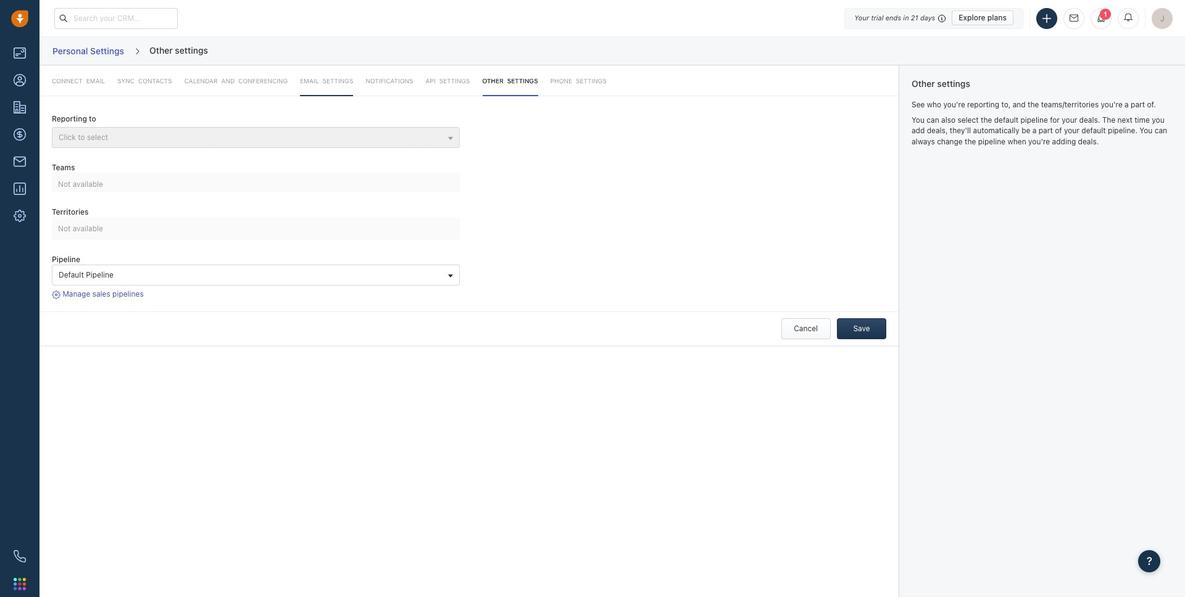 Task type: describe. For each thing, give the bounding box(es) containing it.
0 vertical spatial deals.
[[1080, 116, 1100, 125]]

available for teams
[[73, 179, 103, 189]]

personal settings
[[52, 46, 124, 56]]

manage
[[63, 290, 90, 299]]

adding
[[1052, 137, 1076, 146]]

notifications link
[[366, 65, 413, 96]]

always
[[912, 137, 935, 146]]

plans
[[988, 13, 1007, 22]]

see who you're reporting to, and the teams/territories you're a part of.
[[912, 100, 1156, 109]]

0 vertical spatial can
[[927, 116, 939, 125]]

add
[[912, 126, 925, 135]]

time
[[1135, 116, 1150, 125]]

cancel
[[794, 324, 818, 334]]

phone settings link
[[550, 65, 607, 96]]

teams
[[52, 163, 75, 172]]

see
[[912, 100, 925, 109]]

not available for teams
[[58, 179, 103, 189]]

1 horizontal spatial you
[[1140, 126, 1153, 135]]

1 vertical spatial deals.
[[1078, 137, 1099, 146]]

pipeline.
[[1108, 126, 1138, 135]]

phone settings
[[550, 77, 607, 85]]

to for reporting
[[89, 114, 96, 124]]

0 horizontal spatial default
[[994, 116, 1019, 125]]

automatically
[[973, 126, 1020, 135]]

1 vertical spatial the
[[981, 116, 992, 125]]

manage sales pipelines link
[[43, 290, 153, 299]]

change
[[937, 137, 963, 146]]

manage sales pipelines
[[63, 290, 144, 299]]

api settings link
[[426, 65, 470, 96]]

settings for api settings
[[439, 77, 470, 85]]

you're inside you can also select the default pipeline for your deals. the next time you add deals, they'll automatically be a part of your default pipeline. you can always change the pipeline when you're adding deals.
[[1029, 137, 1050, 146]]

sync contacts link
[[117, 65, 172, 96]]

default pipeline
[[59, 271, 113, 280]]

calendar
[[184, 77, 218, 85]]

not for teams
[[58, 179, 71, 189]]

default pipeline button
[[52, 265, 460, 286]]

Search your CRM... text field
[[54, 8, 178, 29]]

calendar and conferencing link
[[184, 65, 288, 96]]

settings for personal settings
[[90, 46, 124, 56]]

2 horizontal spatial you're
[[1101, 100, 1123, 109]]

click to select button
[[52, 127, 460, 148]]

phone image
[[14, 551, 26, 563]]

2 horizontal spatial other
[[912, 78, 935, 89]]

0 horizontal spatial pipeline
[[52, 255, 80, 264]]

other settings link
[[482, 65, 538, 96]]

days
[[920, 14, 935, 22]]

reporting
[[52, 114, 87, 124]]

sync
[[117, 77, 135, 85]]

1 vertical spatial and
[[1013, 100, 1026, 109]]

phone
[[550, 77, 572, 85]]

reporting
[[968, 100, 1000, 109]]

connect email link
[[52, 65, 105, 96]]

and inside calendar and conferencing link
[[221, 77, 235, 85]]



Task type: locate. For each thing, give the bounding box(es) containing it.
freshworks switcher image
[[14, 578, 26, 591]]

0 horizontal spatial can
[[927, 116, 939, 125]]

the
[[1028, 100, 1039, 109], [981, 116, 992, 125], [965, 137, 976, 146]]

1 horizontal spatial pipeline
[[86, 271, 113, 280]]

0 vertical spatial part
[[1131, 100, 1145, 109]]

deals.
[[1080, 116, 1100, 125], [1078, 137, 1099, 146]]

1 vertical spatial select
[[87, 132, 108, 142]]

in
[[903, 14, 909, 22]]

email
[[86, 77, 105, 85]]

default up automatically
[[994, 116, 1019, 125]]

ends
[[886, 14, 901, 22]]

can down the you
[[1155, 126, 1167, 135]]

0 horizontal spatial part
[[1039, 126, 1053, 135]]

personal settings link
[[52, 41, 125, 61]]

0 vertical spatial pipeline
[[52, 255, 80, 264]]

deals. left the
[[1080, 116, 1100, 125]]

when
[[1008, 137, 1027, 146]]

settings inside 'link'
[[323, 77, 353, 85]]

0 horizontal spatial you
[[912, 116, 925, 125]]

your
[[1062, 116, 1077, 125], [1064, 126, 1080, 135]]

a inside you can also select the default pipeline for your deals. the next time you add deals, they'll automatically be a part of your default pipeline. you can always change the pipeline when you're adding deals.
[[1033, 126, 1037, 135]]

other settings up calendar
[[149, 45, 208, 55]]

not down "territories"
[[58, 224, 71, 233]]

the up you can also select the default pipeline for your deals. the next time you add deals, they'll automatically be a part of your default pipeline. you can always change the pipeline when you're adding deals.
[[1028, 100, 1039, 109]]

your up adding in the right of the page
[[1064, 126, 1080, 135]]

part inside you can also select the default pipeline for your deals. the next time you add deals, they'll automatically be a part of your default pipeline. you can always change the pipeline when you're adding deals.
[[1039, 126, 1053, 135]]

select inside you can also select the default pipeline for your deals. the next time you add deals, they'll automatically be a part of your default pipeline. you can always change the pipeline when you're adding deals.
[[958, 116, 979, 125]]

2 not from the top
[[58, 224, 71, 233]]

you can also select the default pipeline for your deals. the next time you add deals, they'll automatically be a part of your default pipeline. you can always change the pipeline when you're adding deals.
[[912, 116, 1167, 146]]

1 horizontal spatial and
[[1013, 100, 1026, 109]]

not
[[58, 179, 71, 189], [58, 224, 71, 233]]

0 vertical spatial to
[[89, 114, 96, 124]]

pipeline down automatically
[[978, 137, 1006, 146]]

you
[[912, 116, 925, 125], [1140, 126, 1153, 135]]

a right be
[[1033, 126, 1037, 135]]

1 vertical spatial can
[[1155, 126, 1167, 135]]

notifications
[[366, 77, 413, 85]]

next
[[1118, 116, 1133, 125]]

phone element
[[7, 545, 32, 569]]

1 vertical spatial part
[[1039, 126, 1053, 135]]

other settings left phone
[[482, 77, 538, 85]]

and
[[221, 77, 235, 85], [1013, 100, 1026, 109]]

the up automatically
[[981, 116, 992, 125]]

0 horizontal spatial settings
[[90, 46, 124, 56]]

can
[[927, 116, 939, 125], [1155, 126, 1167, 135]]

0 horizontal spatial you're
[[944, 100, 965, 109]]

0 vertical spatial you
[[912, 116, 925, 125]]

click
[[59, 132, 76, 142]]

part
[[1131, 100, 1145, 109], [1039, 126, 1053, 135]]

and right calendar
[[221, 77, 235, 85]]

email settings
[[300, 77, 353, 85]]

other settings inside "tab list"
[[482, 77, 538, 85]]

0 horizontal spatial and
[[221, 77, 235, 85]]

settings up who
[[937, 78, 970, 89]]

default down the
[[1082, 126, 1106, 135]]

0 vertical spatial your
[[1062, 116, 1077, 125]]

0 horizontal spatial pipeline
[[978, 137, 1006, 146]]

1 horizontal spatial other settings
[[482, 77, 538, 85]]

connect email
[[52, 77, 105, 85]]

available down "territories"
[[73, 224, 103, 233]]

trial
[[871, 14, 884, 22]]

1 vertical spatial not available
[[58, 224, 103, 233]]

to right click
[[78, 132, 85, 142]]

not for territories
[[58, 224, 71, 233]]

reporting to
[[52, 114, 96, 124]]

1 vertical spatial to
[[78, 132, 85, 142]]

explore
[[959, 13, 986, 22]]

available for territories
[[73, 224, 103, 233]]

1 not available from the top
[[58, 179, 103, 189]]

0 horizontal spatial to
[[78, 132, 85, 142]]

other settings up who
[[912, 78, 970, 89]]

settings right email
[[323, 77, 353, 85]]

1 horizontal spatial default
[[1082, 126, 1106, 135]]

not available down teams
[[58, 179, 103, 189]]

you up add
[[912, 116, 925, 125]]

0 vertical spatial the
[[1028, 100, 1039, 109]]

a
[[1125, 100, 1129, 109], [1033, 126, 1037, 135]]

sales
[[92, 290, 110, 299]]

2 available from the top
[[73, 224, 103, 233]]

deals. right adding in the right of the page
[[1078, 137, 1099, 146]]

not available for territories
[[58, 224, 103, 233]]

you down time at the top
[[1140, 126, 1153, 135]]

select down reporting to
[[87, 132, 108, 142]]

1 vertical spatial you
[[1140, 126, 1153, 135]]

0 horizontal spatial the
[[965, 137, 976, 146]]

1 available from the top
[[73, 179, 103, 189]]

not available down "territories"
[[58, 224, 103, 233]]

1 vertical spatial available
[[73, 224, 103, 233]]

1 vertical spatial default
[[1082, 126, 1106, 135]]

tab panel
[[40, 65, 899, 347]]

21
[[911, 14, 919, 22]]

you're up the
[[1101, 100, 1123, 109]]

sync contacts
[[117, 77, 172, 85]]

explore plans
[[959, 13, 1007, 22]]

to,
[[1002, 100, 1011, 109]]

1 vertical spatial your
[[1064, 126, 1080, 135]]

your
[[855, 14, 869, 22]]

also
[[942, 116, 956, 125]]

explore plans link
[[952, 10, 1014, 25]]

1 horizontal spatial to
[[89, 114, 96, 124]]

contacts
[[138, 77, 172, 85]]

the
[[1102, 116, 1116, 125]]

pipeline
[[1021, 116, 1048, 125], [978, 137, 1006, 146]]

pipelines
[[112, 290, 144, 299]]

of
[[1055, 126, 1062, 135]]

you're up also
[[944, 100, 965, 109]]

part left of.
[[1131, 100, 1145, 109]]

not down teams
[[58, 179, 71, 189]]

1 not from the top
[[58, 179, 71, 189]]

api settings
[[426, 77, 470, 85]]

0 vertical spatial not available
[[58, 179, 103, 189]]

1 horizontal spatial other
[[482, 77, 504, 85]]

1 link
[[1091, 8, 1112, 29]]

email settings link
[[300, 65, 353, 96]]

conferencing
[[238, 77, 288, 85]]

1 vertical spatial a
[[1033, 126, 1037, 135]]

tab list containing connect email
[[40, 65, 899, 96]]

0 horizontal spatial select
[[87, 132, 108, 142]]

calendar and conferencing
[[184, 77, 288, 85]]

1 horizontal spatial select
[[958, 116, 979, 125]]

0 vertical spatial available
[[73, 179, 103, 189]]

cancel button
[[781, 319, 831, 340]]

0 vertical spatial pipeline
[[1021, 116, 1048, 125]]

1 horizontal spatial part
[[1131, 100, 1145, 109]]

to
[[89, 114, 96, 124], [78, 132, 85, 142]]

your trial ends in 21 days
[[855, 14, 935, 22]]

personal
[[52, 46, 88, 56]]

you're down be
[[1029, 137, 1050, 146]]

settings right phone
[[576, 77, 607, 85]]

part left of at the top right of page
[[1039, 126, 1053, 135]]

be
[[1022, 126, 1031, 135]]

other inside "tab list"
[[482, 77, 504, 85]]

0 vertical spatial a
[[1125, 100, 1129, 109]]

2 horizontal spatial settings
[[439, 77, 470, 85]]

tab list
[[40, 65, 899, 96]]

settings
[[175, 45, 208, 55], [507, 77, 538, 85], [576, 77, 607, 85], [937, 78, 970, 89]]

to up click to select
[[89, 114, 96, 124]]

you're
[[944, 100, 965, 109], [1101, 100, 1123, 109], [1029, 137, 1050, 146]]

0 horizontal spatial other
[[149, 45, 173, 55]]

settings for email settings
[[323, 77, 353, 85]]

other up see
[[912, 78, 935, 89]]

they'll
[[950, 126, 971, 135]]

teams/territories
[[1041, 100, 1099, 109]]

1
[[1104, 10, 1108, 18]]

2 vertical spatial the
[[965, 137, 976, 146]]

pipeline inside button
[[86, 271, 113, 280]]

1 vertical spatial pipeline
[[978, 137, 1006, 146]]

email
[[300, 77, 319, 85]]

click to select
[[59, 132, 108, 142]]

of.
[[1147, 100, 1156, 109]]

other right api settings
[[482, 77, 504, 85]]

default
[[59, 271, 84, 280]]

a up next
[[1125, 100, 1129, 109]]

settings
[[90, 46, 124, 56], [323, 77, 353, 85], [439, 77, 470, 85]]

api
[[426, 77, 436, 85]]

2 not available from the top
[[58, 224, 103, 233]]

settings right api
[[439, 77, 470, 85]]

select inside button
[[87, 132, 108, 142]]

and right the to,
[[1013, 100, 1026, 109]]

available down teams
[[73, 179, 103, 189]]

connect
[[52, 77, 83, 85]]

available
[[73, 179, 103, 189], [73, 224, 103, 233]]

tab panel containing reporting to
[[40, 65, 899, 347]]

1 horizontal spatial you're
[[1029, 137, 1050, 146]]

1 horizontal spatial pipeline
[[1021, 116, 1048, 125]]

0 horizontal spatial a
[[1033, 126, 1037, 135]]

to for click
[[78, 132, 85, 142]]

the down they'll
[[965, 137, 976, 146]]

2 horizontal spatial other settings
[[912, 78, 970, 89]]

save
[[853, 324, 870, 334]]

other
[[149, 45, 173, 55], [482, 77, 504, 85], [912, 78, 935, 89]]

settings up calendar
[[175, 45, 208, 55]]

you
[[1152, 116, 1165, 125]]

other settings
[[149, 45, 208, 55], [482, 77, 538, 85], [912, 78, 970, 89]]

pipeline up 'sales' at the left of the page
[[86, 271, 113, 280]]

select
[[958, 116, 979, 125], [87, 132, 108, 142]]

default
[[994, 116, 1019, 125], [1082, 126, 1106, 135]]

0 vertical spatial and
[[221, 77, 235, 85]]

settings up email
[[90, 46, 124, 56]]

1 vertical spatial pipeline
[[86, 271, 113, 280]]

your right for
[[1062, 116, 1077, 125]]

settings left phone
[[507, 77, 538, 85]]

0 vertical spatial not
[[58, 179, 71, 189]]

1 horizontal spatial a
[[1125, 100, 1129, 109]]

0 vertical spatial select
[[958, 116, 979, 125]]

1 horizontal spatial the
[[981, 116, 992, 125]]

select up they'll
[[958, 116, 979, 125]]

0 vertical spatial default
[[994, 116, 1019, 125]]

0 horizontal spatial other settings
[[149, 45, 208, 55]]

1 horizontal spatial settings
[[323, 77, 353, 85]]

1 horizontal spatial can
[[1155, 126, 1167, 135]]

to inside button
[[78, 132, 85, 142]]

who
[[927, 100, 942, 109]]

for
[[1050, 116, 1060, 125]]

territories
[[52, 207, 89, 217]]

pipeline up default
[[52, 255, 80, 264]]

save button
[[837, 319, 887, 340]]

not available
[[58, 179, 103, 189], [58, 224, 103, 233]]

other up contacts
[[149, 45, 173, 55]]

can up the deals,
[[927, 116, 939, 125]]

deals,
[[927, 126, 948, 135]]

2 horizontal spatial the
[[1028, 100, 1039, 109]]

1 vertical spatial not
[[58, 224, 71, 233]]

pipeline up be
[[1021, 116, 1048, 125]]



